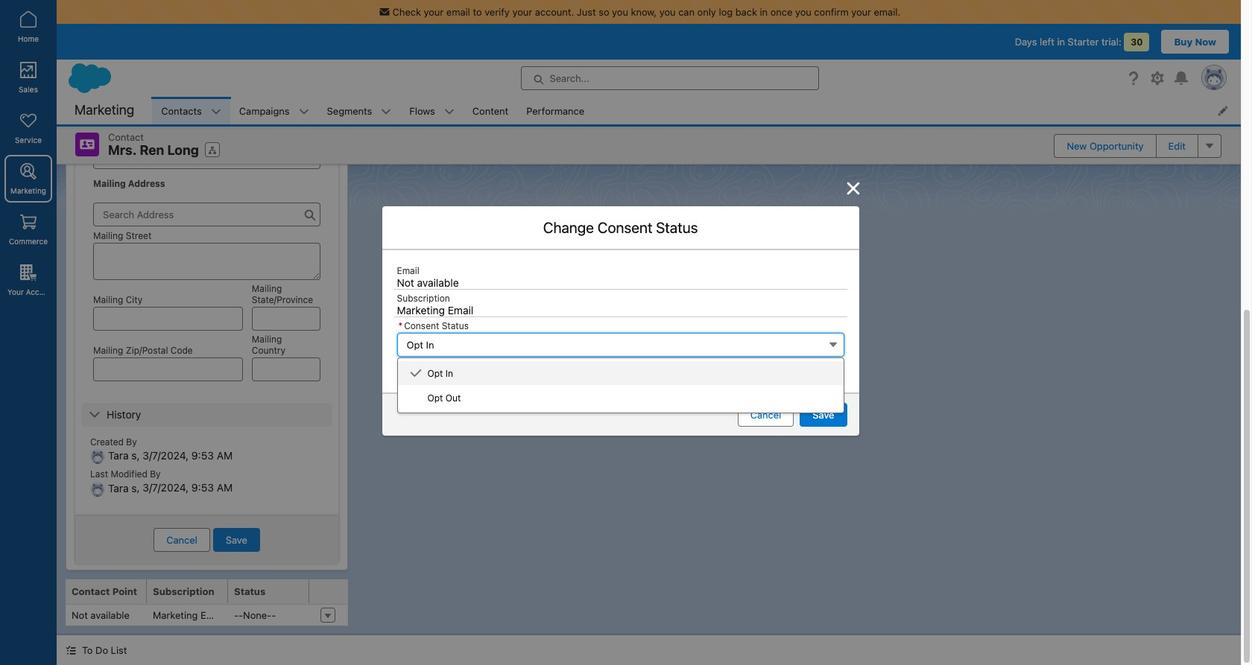 Task type: vqa. For each thing, say whether or not it's contained in the screenshot.
Add a Lead
no



Task type: describe. For each thing, give the bounding box(es) containing it.
your account
[[7, 288, 55, 297]]

ren
[[140, 142, 164, 158]]

1 horizontal spatial in
[[760, 6, 768, 18]]

campaigns
[[239, 105, 290, 117]]

performance
[[526, 105, 584, 117]]

marketing email
[[153, 610, 225, 621]]

, 3/7/2024, 9:53 am for last modified by
[[137, 482, 233, 494]]

contacts
[[161, 105, 202, 117]]

new
[[1067, 140, 1087, 152]]

1 horizontal spatial cancel button
[[738, 403, 794, 427]]

new opportunity
[[1067, 140, 1144, 152]]

mailing for mailing state/province
[[252, 283, 282, 294]]

point
[[112, 586, 137, 598]]

subscription column header
[[147, 580, 228, 605]]

status inside column header
[[234, 586, 265, 598]]

buy now
[[1174, 36, 1216, 48]]

3/7/2024, for last modified by
[[143, 482, 189, 494]]

flows
[[409, 105, 435, 117]]

mailing for mailing country
[[252, 334, 282, 345]]

not available
[[72, 610, 130, 621]]

segments
[[327, 105, 372, 117]]

0 horizontal spatial by
[[126, 437, 137, 448]]

marketing link
[[4, 155, 52, 203]]

1 your from the left
[[424, 6, 444, 18]]

days left in starter trial: 30
[[1015, 36, 1143, 48]]

mailing street
[[93, 230, 151, 241]]

home link
[[4, 3, 52, 51]]

change
[[543, 219, 594, 236]]

your
[[7, 288, 24, 297]]

left
[[1040, 36, 1054, 48]]

consent for change
[[597, 219, 652, 236]]

cancel for cancel button to the bottom
[[166, 534, 197, 546]]

home
[[18, 34, 39, 43]]

zip/postal
[[126, 345, 168, 356]]

verify
[[485, 6, 510, 18]]

email.
[[874, 6, 901, 18]]

owner
[[126, 12, 154, 23]]

edit button
[[1156, 134, 1198, 158]]

edit
[[1168, 140, 1186, 152]]

buy
[[1174, 36, 1193, 48]]

marketing inside grid
[[153, 610, 198, 621]]

marketing down phone in the left of the page
[[75, 102, 134, 118]]

contact for contact
[[108, 131, 144, 143]]

created
[[90, 437, 124, 448]]

only
[[697, 6, 716, 18]]

flows link
[[400, 97, 444, 124]]

touch
[[138, 59, 167, 72]]

to
[[473, 6, 482, 18]]

* consent status
[[398, 320, 469, 331]]

actions image
[[309, 580, 347, 604]]

opt for opt in option in the bottom of the page
[[427, 368, 443, 380]]

commerce
[[9, 237, 48, 246]]

get in touch button
[[82, 54, 332, 77]]

am for last modified by
[[217, 482, 233, 494]]

in inside button
[[426, 339, 434, 351]]

3/7/2024, for created by
[[143, 449, 189, 462]]

mailing for mailing city
[[93, 294, 123, 306]]

campaigns link
[[230, 97, 299, 124]]

do
[[95, 645, 108, 657]]

in inside dropdown button
[[127, 59, 135, 72]]

performance link
[[517, 97, 593, 124]]

Email text field
[[93, 145, 321, 169]]

contact image
[[75, 133, 99, 157]]

3 you from the left
[[795, 6, 811, 18]]

account.
[[535, 6, 574, 18]]

email up the * consent status
[[448, 304, 473, 316]]

text default image for opt
[[410, 368, 421, 379]]

1 vertical spatial cancel button
[[154, 528, 210, 552]]

opt in option
[[398, 361, 843, 386]]

1 horizontal spatial by
[[150, 469, 161, 480]]

list containing contacts
[[152, 97, 1241, 124]]

text default image for get
[[89, 60, 101, 72]]

last
[[90, 469, 108, 480]]

email inside grid
[[200, 610, 225, 621]]

mailing for mailing street
[[93, 230, 123, 241]]

check your email to verify your account. just so you know, you can only log back in once you confirm your email.
[[392, 6, 901, 18]]

to
[[82, 645, 93, 657]]

grid containing contact point
[[66, 580, 347, 627]]

get
[[107, 59, 124, 72]]

available inside grid
[[90, 610, 130, 621]]

state/province
[[252, 294, 313, 306]]

email up *
[[397, 265, 419, 276]]

contact for contact owner
[[90, 12, 124, 23]]

can
[[678, 6, 695, 18]]

opt out
[[427, 393, 461, 404]]

mrs.
[[108, 142, 137, 158]]

, for modified
[[137, 482, 140, 494]]

mailing city
[[93, 294, 142, 306]]

campaigns list item
[[230, 97, 318, 124]]

consent status list box
[[397, 358, 844, 413]]

last modified by
[[90, 469, 161, 480]]

new opportunity button
[[1054, 134, 1156, 158]]

text default image
[[66, 646, 76, 656]]

opportunity
[[1090, 140, 1144, 152]]

contacts list item
[[152, 97, 230, 124]]

contact point column header
[[66, 580, 147, 605]]

email not available subscription marketing email
[[397, 265, 473, 316]]

2 your from the left
[[512, 6, 532, 18]]



Task type: locate. For each thing, give the bounding box(es) containing it.
mrs. ren long
[[108, 142, 199, 158]]

subscription up marketing email
[[153, 586, 214, 598]]

0 horizontal spatial save
[[226, 534, 247, 546]]

email down phone in the left of the page
[[93, 133, 116, 144]]

1 horizontal spatial in
[[446, 368, 453, 380]]

, 3/7/2024, 9:53 am down modified
[[137, 482, 233, 494]]

opt in down the * consent status
[[407, 339, 434, 351]]

1 vertical spatial save
[[226, 534, 247, 546]]

change consent status
[[543, 219, 698, 236]]

Phone text field
[[93, 100, 321, 124]]

check
[[392, 6, 421, 18]]

1 vertical spatial ,
[[137, 482, 140, 494]]

service
[[15, 136, 42, 145]]

1 horizontal spatial not
[[397, 276, 414, 289]]

0 vertical spatial opt
[[407, 339, 423, 351]]

0 vertical spatial available
[[417, 276, 459, 289]]

opt for consent status 'list box' at the bottom
[[427, 393, 443, 404]]

2 - from the left
[[239, 610, 243, 621]]

1 horizontal spatial subscription
[[397, 293, 450, 304]]

created by
[[90, 437, 137, 448]]

mailing left 'zip/postal'
[[93, 345, 123, 356]]

1 vertical spatial 9:53
[[191, 482, 214, 494]]

1 , 3/7/2024, 9:53 am from the top
[[137, 449, 233, 462]]

consent
[[597, 219, 652, 236], [404, 320, 439, 331]]

sales
[[19, 85, 38, 94]]

in down the * consent status
[[426, 339, 434, 351]]

2 horizontal spatial in
[[1057, 36, 1065, 48]]

3 your from the left
[[851, 6, 871, 18]]

0 horizontal spatial in
[[426, 339, 434, 351]]

by right modified
[[150, 469, 161, 480]]

mailing left city
[[93, 294, 123, 306]]

consent right *
[[404, 320, 439, 331]]

opt down the * consent status
[[407, 339, 423, 351]]

2 horizontal spatial you
[[795, 6, 811, 18]]

1 vertical spatial 3/7/2024,
[[143, 482, 189, 494]]

you
[[612, 6, 628, 18], [659, 6, 676, 18], [795, 6, 811, 18]]

save for top save button
[[813, 409, 834, 421]]

contact inside button
[[72, 586, 110, 598]]

account
[[26, 288, 55, 297]]

1 9:53 from the top
[[191, 449, 214, 462]]

email
[[93, 133, 116, 144], [397, 265, 419, 276], [448, 304, 473, 316], [200, 610, 225, 621]]

status column header
[[228, 580, 309, 605]]

in right 'get'
[[127, 59, 135, 72]]

2 , 3/7/2024, 9:53 am from the top
[[137, 482, 233, 494]]

so
[[599, 6, 609, 18]]

2 3/7/2024, from the top
[[143, 482, 189, 494]]

9:53
[[191, 449, 214, 462], [191, 482, 214, 494]]

text default image left 'get'
[[89, 60, 101, 72]]

contacts link
[[152, 97, 211, 124]]

segments link
[[318, 97, 381, 124]]

back
[[735, 6, 757, 18]]

0 horizontal spatial cancel button
[[154, 528, 210, 552]]

2 vertical spatial contact
[[72, 586, 110, 598]]

city
[[126, 294, 142, 306]]

confirm
[[814, 6, 849, 18]]

your left the 'email'
[[424, 6, 444, 18]]

mailing country
[[252, 334, 285, 356]]

1 am from the top
[[217, 449, 233, 462]]

1 , from the top
[[137, 449, 140, 462]]

subscription inside email not available subscription marketing email
[[397, 293, 450, 304]]

30
[[1131, 37, 1143, 48]]

mailing for mailing address
[[93, 178, 126, 189]]

grid
[[66, 580, 347, 627]]

0 vertical spatial ,
[[137, 449, 140, 462]]

your left email.
[[851, 6, 871, 18]]

once
[[770, 6, 792, 18]]

2 you from the left
[[659, 6, 676, 18]]

2 vertical spatial opt
[[427, 393, 443, 404]]

available up the * consent status
[[417, 276, 459, 289]]

1 vertical spatial opt
[[427, 368, 443, 380]]

1 - from the left
[[234, 610, 239, 621]]

available inside email not available subscription marketing email
[[417, 276, 459, 289]]

buy now button
[[1161, 30, 1229, 54]]

opt in
[[407, 339, 434, 351], [427, 368, 453, 380]]

Mailing City text field
[[93, 307, 243, 331]]

consent right change
[[597, 219, 652, 236]]

subscription
[[397, 293, 450, 304], [153, 586, 214, 598]]

1 vertical spatial by
[[150, 469, 161, 480]]

0 vertical spatial in
[[760, 6, 768, 18]]

0 horizontal spatial not
[[72, 610, 88, 621]]

to do list
[[82, 645, 127, 657]]

1 horizontal spatial your
[[512, 6, 532, 18]]

0 vertical spatial , 3/7/2024, 9:53 am
[[137, 449, 233, 462]]

marketing up the * consent status
[[397, 304, 445, 316]]

3/7/2024, up modified
[[143, 449, 189, 462]]

mailing inside mailing state/province
[[252, 283, 282, 294]]

actions column header
[[309, 580, 347, 605]]

-
[[234, 610, 239, 621], [239, 610, 243, 621], [271, 610, 276, 621]]

3 - from the left
[[271, 610, 276, 621]]

2 horizontal spatial status
[[656, 219, 698, 236]]

address
[[128, 178, 165, 189]]

history
[[107, 408, 141, 421]]

contact right contact image
[[108, 131, 144, 143]]

1 vertical spatial contact
[[108, 131, 144, 143]]

available down contact point column header
[[90, 610, 130, 621]]

1 horizontal spatial save
[[813, 409, 834, 421]]

1 horizontal spatial you
[[659, 6, 676, 18]]

in inside option
[[446, 368, 453, 380]]

None text field
[[93, 0, 321, 3]]

opt inside button
[[407, 339, 423, 351]]

modified
[[111, 469, 147, 480]]

search... button
[[521, 66, 819, 90]]

0 vertical spatial 9:53
[[191, 449, 214, 462]]

content link
[[463, 97, 517, 124]]

0 vertical spatial by
[[126, 437, 137, 448]]

1 horizontal spatial save button
[[800, 403, 847, 427]]

your right verify
[[512, 6, 532, 18]]

marketing inside email not available subscription marketing email
[[397, 304, 445, 316]]

0 horizontal spatial save button
[[213, 528, 260, 552]]

cancel button
[[738, 403, 794, 427], [154, 528, 210, 552]]

not up *
[[397, 276, 414, 289]]

1 horizontal spatial cancel
[[750, 409, 781, 421]]

long
[[167, 142, 199, 158]]

sales link
[[4, 54, 52, 101]]

3/7/2024,
[[143, 449, 189, 462], [143, 482, 189, 494]]

2 horizontal spatial your
[[851, 6, 871, 18]]

Consent Status - Current Selection: Opt In button
[[397, 333, 844, 357]]

in right the left
[[1057, 36, 1065, 48]]

your
[[424, 6, 444, 18], [512, 6, 532, 18], [851, 6, 871, 18]]

list
[[152, 97, 1241, 124]]

none-
[[243, 610, 271, 621]]

get in touch
[[107, 59, 167, 72]]

contact owner
[[90, 12, 154, 23]]

text default image inside history 'dropdown button'
[[89, 409, 101, 421]]

text default image down the * consent status
[[410, 368, 421, 379]]

service link
[[4, 104, 52, 152]]

contact left the owner
[[90, 12, 124, 23]]

opt left out
[[427, 393, 443, 404]]

subscription up the * consent status
[[397, 293, 450, 304]]

0 horizontal spatial consent
[[404, 320, 439, 331]]

opt inside option
[[427, 368, 443, 380]]

you right so
[[612, 6, 628, 18]]

0 horizontal spatial subscription
[[153, 586, 214, 598]]

1 horizontal spatial consent
[[597, 219, 652, 236]]

1 vertical spatial not
[[72, 610, 88, 621]]

contact point button
[[66, 580, 147, 604]]

0 horizontal spatial in
[[127, 59, 135, 72]]

mailing for mailing zip/postal code
[[93, 345, 123, 356]]

1 3/7/2024, from the top
[[143, 449, 189, 462]]

country
[[252, 345, 285, 356]]

*
[[398, 320, 403, 331]]

status
[[656, 219, 698, 236], [442, 320, 469, 331], [234, 586, 265, 598]]

Mailing State/Province text field
[[252, 307, 321, 331]]

, down modified
[[137, 482, 140, 494]]

marketing down subscription column header
[[153, 610, 198, 621]]

subscription inside column header
[[153, 586, 214, 598]]

you right once
[[795, 6, 811, 18]]

0 horizontal spatial your
[[424, 6, 444, 18]]

not inside grid
[[72, 610, 88, 621]]

contact for contact point
[[72, 586, 110, 598]]

1 vertical spatial save button
[[213, 528, 260, 552]]

0 horizontal spatial status
[[234, 586, 265, 598]]

am for created by
[[217, 449, 233, 462]]

1 vertical spatial am
[[217, 482, 233, 494]]

days
[[1015, 36, 1037, 48]]

to do list button
[[57, 636, 136, 666]]

save button
[[800, 403, 847, 427], [213, 528, 260, 552]]

contact point
[[72, 586, 137, 598]]

Mailing Street text field
[[93, 243, 321, 280]]

now
[[1195, 36, 1216, 48]]

, 3/7/2024, 9:53 am for created by
[[137, 449, 233, 462]]

0 vertical spatial text default image
[[89, 60, 101, 72]]

Mailing Zip/Postal Code text field
[[93, 358, 243, 382]]

2 am from the top
[[217, 482, 233, 494]]

consent for *
[[404, 320, 439, 331]]

0 vertical spatial am
[[217, 449, 233, 462]]

mailing down mailing state/province text box
[[252, 334, 282, 345]]

in right back
[[760, 6, 768, 18]]

0 vertical spatial 3/7/2024,
[[143, 449, 189, 462]]

mailing zip/postal code
[[93, 345, 193, 356]]

2 vertical spatial text default image
[[89, 409, 101, 421]]

9:53 for last modified by
[[191, 482, 214, 494]]

mailing state/province
[[252, 283, 313, 306]]

save for save button to the left
[[226, 534, 247, 546]]

1 vertical spatial text default image
[[410, 368, 421, 379]]

commerce link
[[4, 206, 52, 253]]

segments list item
[[318, 97, 400, 124]]

starter
[[1068, 36, 1099, 48]]

1 vertical spatial opt in
[[427, 368, 453, 380]]

not
[[397, 276, 414, 289], [72, 610, 88, 621]]

1 horizontal spatial available
[[417, 276, 459, 289]]

1 vertical spatial available
[[90, 610, 130, 621]]

cancel for cancel button to the right
[[750, 409, 781, 421]]

3/7/2024, down modified
[[143, 482, 189, 494]]

0 vertical spatial save
[[813, 409, 834, 421]]

0 vertical spatial opt in
[[407, 339, 434, 351]]

in
[[426, 339, 434, 351], [446, 368, 453, 380]]

, 3/7/2024, 9:53 am down history 'dropdown button'
[[137, 449, 233, 462]]

am
[[217, 449, 233, 462], [217, 482, 233, 494]]

0 vertical spatial contact
[[90, 12, 124, 23]]

opt in inside button
[[407, 339, 434, 351]]

marketing
[[75, 102, 134, 118], [10, 186, 46, 195], [397, 304, 445, 316], [153, 610, 198, 621]]

trial:
[[1101, 36, 1121, 48]]

Mailing Country text field
[[252, 358, 321, 382]]

1 vertical spatial in
[[1057, 36, 1065, 48]]

1 you from the left
[[612, 6, 628, 18]]

opt up opt out
[[427, 368, 443, 380]]

in up out
[[446, 368, 453, 380]]

1 horizontal spatial status
[[442, 320, 469, 331]]

email down subscription column header
[[200, 610, 225, 621]]

1 vertical spatial , 3/7/2024, 9:53 am
[[137, 482, 233, 494]]

just
[[577, 6, 596, 18]]

code
[[171, 345, 193, 356]]

mailing left "street"
[[93, 230, 123, 241]]

1 vertical spatial in
[[446, 368, 453, 380]]

0 vertical spatial not
[[397, 276, 414, 289]]

1 vertical spatial status
[[442, 320, 469, 331]]

email
[[446, 6, 470, 18]]

text default image left history
[[89, 409, 101, 421]]

contact up not available
[[72, 586, 110, 598]]

, for by
[[137, 449, 140, 462]]

9:53 for created by
[[191, 449, 214, 462]]

0 vertical spatial in
[[426, 339, 434, 351]]

by right 'created'
[[126, 437, 137, 448]]

flows list item
[[400, 97, 463, 124]]

1 vertical spatial subscription
[[153, 586, 214, 598]]

know,
[[631, 6, 657, 18]]

not inside email not available subscription marketing email
[[397, 276, 414, 289]]

2 vertical spatial in
[[127, 59, 135, 72]]

marketing up commerce link
[[10, 186, 46, 195]]

out
[[446, 393, 461, 404]]

0 vertical spatial save button
[[800, 403, 847, 427]]

you left the can
[[659, 6, 676, 18]]

0 horizontal spatial cancel
[[166, 534, 197, 546]]

2 9:53 from the top
[[191, 482, 214, 494]]

list
[[111, 645, 127, 657]]

mailing address
[[93, 178, 165, 189]]

not down contact point
[[72, 610, 88, 621]]

text default image inside get in touch dropdown button
[[89, 60, 101, 72]]

0 vertical spatial cancel button
[[738, 403, 794, 427]]

by
[[126, 437, 137, 448], [150, 469, 161, 480]]

opt in up opt out
[[427, 368, 453, 380]]

mailing down mrs.
[[93, 178, 126, 189]]

0 vertical spatial subscription
[[397, 293, 450, 304]]

status for change consent status
[[656, 219, 698, 236]]

1 vertical spatial consent
[[404, 320, 439, 331]]

0 horizontal spatial available
[[90, 610, 130, 621]]

mailing inside 'mailing country'
[[252, 334, 282, 345]]

mailing up mailing state/province text box
[[252, 283, 282, 294]]

street
[[126, 230, 151, 241]]

2 , from the top
[[137, 482, 140, 494]]

log
[[719, 6, 733, 18]]

text default image inside opt in option
[[410, 368, 421, 379]]

0 vertical spatial cancel
[[750, 409, 781, 421]]

your account link
[[4, 256, 55, 304]]

status for * consent status
[[442, 320, 469, 331]]

0 horizontal spatial you
[[612, 6, 628, 18]]

0 vertical spatial status
[[656, 219, 698, 236]]

2 vertical spatial status
[[234, 586, 265, 598]]

1 vertical spatial cancel
[[166, 534, 197, 546]]

0 vertical spatial consent
[[597, 219, 652, 236]]

search...
[[550, 72, 589, 84]]

, up modified
[[137, 449, 140, 462]]

text default image
[[89, 60, 101, 72], [410, 368, 421, 379], [89, 409, 101, 421]]

content
[[472, 105, 508, 117]]

opt in inside option
[[427, 368, 453, 380]]



